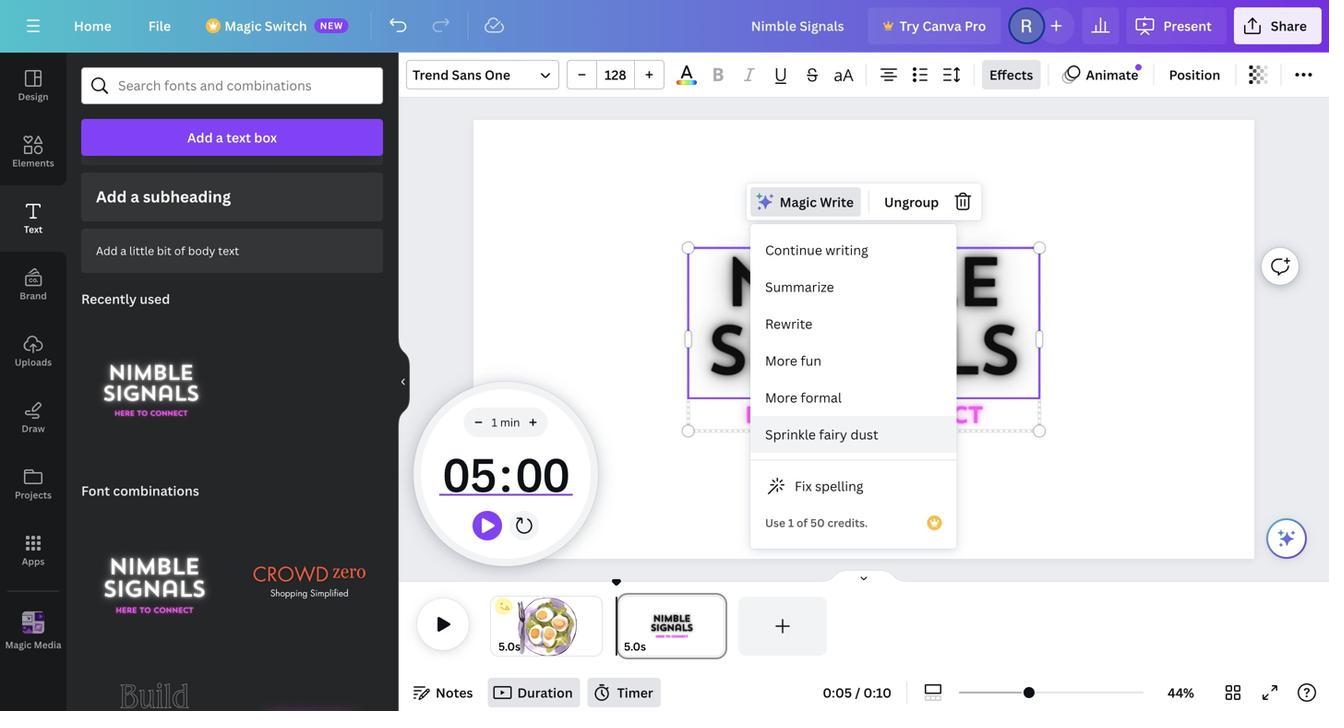 Task type: describe. For each thing, give the bounding box(es) containing it.
body
[[188, 243, 215, 258]]

more formal button
[[751, 379, 957, 416]]

combinations
[[113, 482, 199, 500]]

50
[[811, 516, 825, 531]]

brand button
[[0, 252, 66, 319]]

apps
[[22, 556, 45, 568]]

ungroup
[[885, 193, 939, 211]]

sans
[[452, 66, 482, 84]]

a for subheading
[[130, 186, 139, 207]]

signals
[[705, 323, 1018, 392]]

fix spelling
[[795, 478, 864, 495]]

use 1 of 50 credits.
[[765, 516, 868, 531]]

fairy
[[819, 426, 848, 444]]

timer button
[[588, 679, 661, 708]]

draw
[[22, 423, 45, 435]]

main menu bar
[[0, 0, 1330, 53]]

00
[[515, 443, 569, 506]]

text button
[[0, 186, 66, 252]]

animate
[[1086, 66, 1139, 84]]

timer
[[617, 685, 653, 702]]

present button
[[1127, 7, 1227, 44]]

magic write button
[[750, 187, 861, 217]]

position button
[[1162, 60, 1228, 90]]

font
[[81, 482, 110, 500]]

subheading
[[143, 186, 231, 207]]

canva
[[923, 17, 962, 35]]

more for more formal
[[765, 389, 798, 407]]

use 1 of 50 credits. button
[[751, 505, 957, 542]]

sprinkle
[[765, 426, 816, 444]]

magic media button
[[0, 599, 66, 666]]

use
[[765, 516, 786, 531]]

pro
[[965, 17, 987, 35]]

add for add a text box
[[187, 129, 213, 146]]

write
[[820, 193, 854, 211]]

one
[[485, 66, 511, 84]]

0 horizontal spatial 1
[[492, 415, 498, 430]]

font combinations
[[81, 482, 199, 500]]

44% button
[[1151, 679, 1211, 708]]

summarize button
[[751, 269, 957, 306]]

05
[[442, 443, 496, 506]]

brand
[[20, 290, 47, 302]]

1 inside 'button'
[[788, 516, 794, 531]]

file
[[148, 17, 171, 35]]

elements button
[[0, 119, 66, 186]]

of inside button
[[174, 243, 185, 258]]

recently used
[[81, 290, 170, 308]]

box
[[254, 129, 277, 146]]

trend sans one
[[413, 66, 511, 84]]

text inside 'add a little bit of body text' button
[[218, 243, 239, 258]]

05 button
[[439, 438, 500, 512]]

add a subheading
[[96, 186, 231, 207]]

trimming, start edge slider for second trimming, end edge slider from left
[[617, 597, 633, 656]]

magic for magic media
[[5, 639, 32, 652]]

color range image
[[677, 81, 697, 85]]

effects button
[[982, 60, 1041, 90]]

nimble signals
[[705, 254, 1018, 392]]

present
[[1164, 17, 1212, 35]]

1 5.0s button from the left
[[499, 638, 521, 656]]

5.0s for second 5.0s button
[[624, 639, 646, 655]]

notes
[[436, 685, 473, 702]]

more fun
[[765, 352, 822, 370]]

0:05
[[823, 685, 852, 702]]

a for little
[[120, 243, 127, 258]]

little
[[129, 243, 154, 258]]

projects button
[[0, 451, 66, 518]]

media
[[34, 639, 61, 652]]

text inside add a text box button
[[226, 129, 251, 146]]

summarize
[[765, 278, 834, 296]]

try
[[900, 17, 920, 35]]

canva assistant image
[[1276, 528, 1298, 550]]

timer containing 05
[[439, 438, 573, 512]]

fix spelling button
[[751, 468, 957, 505]]

magic media
[[5, 639, 61, 652]]

fun
[[801, 352, 822, 370]]

home
[[74, 17, 112, 35]]

0:10
[[864, 685, 892, 702]]

design
[[18, 90, 49, 103]]



Task type: locate. For each thing, give the bounding box(es) containing it.
trimming, start edge slider
[[491, 597, 504, 656], [617, 597, 633, 656]]

sprinkle fairy dust button
[[751, 416, 957, 453]]

2 vertical spatial a
[[120, 243, 127, 258]]

magic for magic write
[[780, 193, 817, 211]]

spelling
[[815, 478, 864, 495]]

0 horizontal spatial a
[[120, 243, 127, 258]]

0 vertical spatial 1
[[492, 415, 498, 430]]

magic left switch
[[225, 17, 262, 35]]

trend
[[413, 66, 449, 84]]

side panel tab list
[[0, 53, 66, 666]]

2 trimming, start edge slider from the left
[[617, 597, 633, 656]]

animate button
[[1057, 60, 1146, 90]]

1 more from the top
[[765, 352, 798, 370]]

uploads
[[15, 356, 52, 369]]

magic switch
[[225, 17, 307, 35]]

a left box
[[216, 129, 223, 146]]

group
[[567, 60, 665, 90]]

a left subheading
[[130, 186, 139, 207]]

1 left min
[[492, 415, 498, 430]]

a inside add a subheading "button"
[[130, 186, 139, 207]]

1 vertical spatial of
[[797, 516, 808, 531]]

a left little
[[120, 243, 127, 258]]

0 vertical spatial magic
[[225, 17, 262, 35]]

fix
[[795, 478, 812, 495]]

text right 'body'
[[218, 243, 239, 258]]

magic for magic switch
[[225, 17, 262, 35]]

magic inside "main" menu bar
[[225, 17, 262, 35]]

add a little bit of body text button
[[81, 229, 383, 273]]

00 button
[[512, 438, 573, 512]]

add up subheading
[[187, 129, 213, 146]]

2 5.0s from the left
[[624, 639, 646, 655]]

0 horizontal spatial trimming, start edge slider
[[491, 597, 504, 656]]

a inside add a text box button
[[216, 129, 223, 146]]

Search fonts and combinations search field
[[118, 68, 346, 103]]

switch
[[265, 17, 307, 35]]

more fun button
[[751, 343, 957, 379]]

notes button
[[406, 679, 481, 708]]

projects
[[15, 489, 52, 502]]

new image
[[1136, 64, 1142, 71]]

dust
[[851, 426, 879, 444]]

1 horizontal spatial of
[[797, 516, 808, 531]]

0 vertical spatial text
[[226, 129, 251, 146]]

1 vertical spatial text
[[218, 243, 239, 258]]

5.0s button left the page title text field
[[624, 638, 646, 656]]

1 horizontal spatial 5.0s
[[624, 639, 646, 655]]

text left box
[[226, 129, 251, 146]]

05 : 00
[[442, 443, 569, 506]]

– – number field
[[603, 66, 629, 84]]

0 horizontal spatial 5.0s
[[499, 639, 521, 655]]

continue
[[765, 241, 823, 259]]

trimming, end edge slider
[[589, 597, 602, 656], [711, 597, 728, 656]]

1 trimming, start edge slider from the left
[[491, 597, 504, 656]]

sprinkle fairy dust
[[765, 426, 879, 444]]

try canva pro button
[[868, 7, 1001, 44]]

2 horizontal spatial magic
[[780, 193, 817, 211]]

a inside 'add a little bit of body text' button
[[120, 243, 127, 258]]

5.0s for 2nd 5.0s button from the right
[[499, 639, 521, 655]]

0 vertical spatial a
[[216, 129, 223, 146]]

1 horizontal spatial 5.0s button
[[624, 638, 646, 656]]

of left 50
[[797, 516, 808, 531]]

1 right use
[[788, 516, 794, 531]]

recently
[[81, 290, 137, 308]]

hide pages image
[[820, 570, 909, 584]]

1 vertical spatial magic
[[780, 193, 817, 211]]

of right bit
[[174, 243, 185, 258]]

1 horizontal spatial a
[[130, 186, 139, 207]]

5.0s left the page title text field
[[624, 639, 646, 655]]

design button
[[0, 53, 66, 119]]

try canva pro
[[900, 17, 987, 35]]

5.0s
[[499, 639, 521, 655], [624, 639, 646, 655]]

here
[[744, 406, 809, 429]]

used
[[140, 290, 170, 308]]

2 more from the top
[[765, 389, 798, 407]]

5.0s up 'duration' "button"
[[499, 639, 521, 655]]

here to connect
[[744, 406, 982, 429]]

hide image
[[398, 338, 410, 427]]

0 horizontal spatial 5.0s button
[[499, 638, 521, 656]]

add for add a little bit of body text
[[96, 243, 118, 258]]

0:05 / 0:10
[[823, 685, 892, 702]]

5.0s button
[[499, 638, 521, 656], [624, 638, 646, 656]]

connect
[[860, 406, 982, 429]]

a for text
[[216, 129, 223, 146]]

rewrite button
[[751, 306, 957, 343]]

1 vertical spatial add
[[96, 186, 127, 207]]

1 horizontal spatial 1
[[788, 516, 794, 531]]

1 vertical spatial more
[[765, 389, 798, 407]]

1 vertical spatial 1
[[788, 516, 794, 531]]

more left fun
[[765, 352, 798, 370]]

2 trimming, end edge slider from the left
[[711, 597, 728, 656]]

formal
[[801, 389, 842, 407]]

nimble
[[723, 254, 1000, 323]]

2 vertical spatial add
[[96, 243, 118, 258]]

add a text box button
[[81, 119, 383, 156]]

1 horizontal spatial trimming, end edge slider
[[711, 597, 728, 656]]

share button
[[1234, 7, 1322, 44]]

0 vertical spatial more
[[765, 352, 798, 370]]

rewrite
[[765, 315, 813, 333]]

trimming, start edge slider left the page title text field
[[617, 597, 633, 656]]

elements
[[12, 157, 54, 169]]

uploads button
[[0, 319, 66, 385]]

1
[[492, 415, 498, 430], [788, 516, 794, 531]]

duration button
[[488, 679, 580, 708]]

effects
[[990, 66, 1034, 84]]

menu
[[751, 224, 957, 549]]

magic
[[225, 17, 262, 35], [780, 193, 817, 211], [5, 639, 32, 652]]

add for add a subheading
[[96, 186, 127, 207]]

:
[[500, 443, 512, 506]]

trimming, start edge slider up 'duration' "button"
[[491, 597, 504, 656]]

new
[[320, 19, 343, 32]]

continue writing button
[[751, 232, 957, 269]]

duration
[[517, 685, 573, 702]]

1 5.0s from the left
[[499, 639, 521, 655]]

of inside 'button'
[[797, 516, 808, 531]]

magic left media
[[5, 639, 32, 652]]

trimming, end edge slider left the page title text field
[[589, 597, 602, 656]]

add a text box
[[187, 129, 277, 146]]

text
[[24, 223, 43, 236]]

1 horizontal spatial trimming, start edge slider
[[617, 597, 633, 656]]

2 horizontal spatial a
[[216, 129, 223, 146]]

add a little bit of body text
[[96, 243, 239, 258]]

1 vertical spatial a
[[130, 186, 139, 207]]

more for more fun
[[765, 352, 798, 370]]

more formal
[[765, 389, 842, 407]]

2 5.0s button from the left
[[624, 638, 646, 656]]

magic inside side panel tab list
[[5, 639, 32, 652]]

5.0s button up 'duration' "button"
[[499, 638, 521, 656]]

a
[[216, 129, 223, 146], [130, 186, 139, 207], [120, 243, 127, 258]]

to
[[817, 406, 852, 429]]

1 min
[[492, 415, 520, 430]]

44%
[[1168, 685, 1195, 702]]

share
[[1271, 17, 1307, 35]]

add a subheading button
[[81, 173, 383, 221]]

trimming, start edge slider for 2nd trimming, end edge slider from the right
[[491, 597, 504, 656]]

ungroup button
[[877, 187, 947, 217]]

Design title text field
[[737, 7, 861, 44]]

add left subheading
[[96, 186, 127, 207]]

trimming, end edge slider right the page title text field
[[711, 597, 728, 656]]

magic left write on the top right of page
[[780, 193, 817, 211]]

trend sans one button
[[406, 60, 560, 90]]

timer
[[439, 438, 573, 512]]

more up sprinkle
[[765, 389, 798, 407]]

1 horizontal spatial magic
[[225, 17, 262, 35]]

writing
[[826, 241, 869, 259]]

0 horizontal spatial magic
[[5, 639, 32, 652]]

2 vertical spatial magic
[[5, 639, 32, 652]]

/
[[855, 685, 861, 702]]

0 horizontal spatial trimming, end edge slider
[[589, 597, 602, 656]]

0 horizontal spatial of
[[174, 243, 185, 258]]

add left little
[[96, 243, 118, 258]]

1 trimming, end edge slider from the left
[[589, 597, 602, 656]]

add inside "button"
[[96, 186, 127, 207]]

0 vertical spatial of
[[174, 243, 185, 258]]

home link
[[59, 7, 126, 44]]

menu containing continue writing
[[751, 224, 957, 549]]

draw button
[[0, 385, 66, 451]]

Page title text field
[[654, 638, 662, 656]]

continue writing
[[765, 241, 869, 259]]

apps button
[[0, 518, 66, 584]]

credits.
[[828, 516, 868, 531]]

of
[[174, 243, 185, 258], [797, 516, 808, 531]]

0 vertical spatial add
[[187, 129, 213, 146]]



Task type: vqa. For each thing, say whether or not it's contained in the screenshot.
TREND SANS ONE
yes



